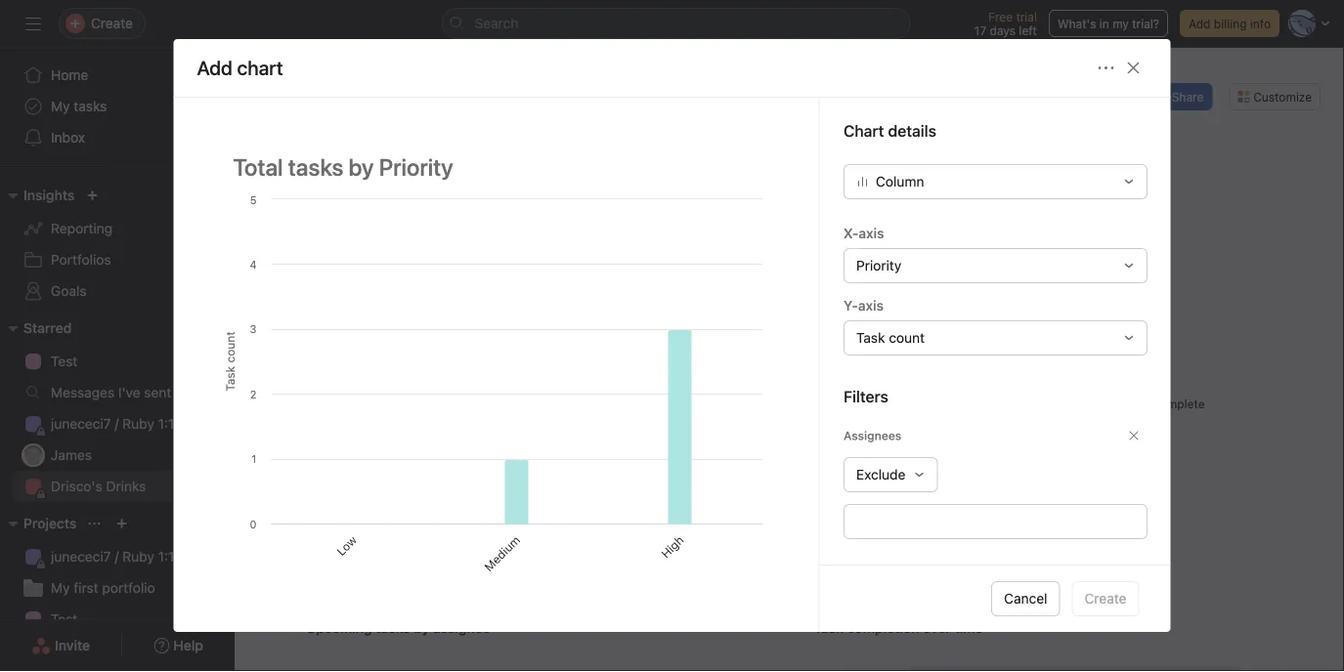 Task type: describe. For each thing, give the bounding box(es) containing it.
what's in my trial? button
[[1049, 10, 1168, 37]]

drisco's
[[51, 479, 102, 495]]

untitled section
[[351, 446, 423, 517]]

by section
[[420, 261, 487, 277]]

my tasks link
[[12, 91, 223, 122]]

no
[[1151, 190, 1167, 203]]

more actions image
[[1098, 60, 1114, 76]]

low
[[334, 534, 359, 559]]

insights element
[[0, 178, 235, 311]]

by assignee
[[414, 620, 491, 636]]

assignees
[[843, 429, 901, 443]]

task count
[[856, 330, 924, 346]]

add billing info
[[1189, 17, 1271, 30]]

create button
[[1072, 582, 1140, 617]]

search
[[475, 15, 519, 31]]

insights button
[[0, 184, 75, 207]]

inbox
[[51, 130, 85, 146]]

starred element
[[0, 311, 235, 506]]

trial
[[1016, 10, 1037, 23]]

task completion over time
[[814, 620, 983, 636]]

cancel button
[[992, 582, 1060, 617]]

medium
[[482, 534, 523, 574]]

james
[[51, 447, 92, 463]]

priority button
[[843, 248, 1147, 284]]

i've
[[118, 385, 140, 401]]

/ inside the starred element
[[115, 416, 119, 432]]

tasks for total
[[849, 261, 884, 277]]

co
[[1100, 90, 1113, 104]]

a button to remove the filter image
[[1128, 430, 1140, 442]]

total
[[814, 261, 846, 277]]

filters for 2 filters
[[340, 549, 375, 563]]

1:1 inside the starred element
[[158, 416, 174, 432]]

my for my tasks
[[51, 98, 70, 114]]

billing
[[1214, 17, 1247, 30]]

cancel
[[1004, 591, 1048, 607]]

starred button
[[0, 317, 72, 340]]

first
[[74, 580, 98, 596]]

axis for x-
[[858, 225, 884, 242]]

reporting
[[51, 220, 113, 237]]

drisco's drinks
[[51, 479, 146, 495]]

column button
[[843, 164, 1147, 200]]

projects
[[23, 516, 77, 532]]

hide sidebar image
[[25, 16, 41, 31]]

test for 1st test link from the bottom of the page
[[51, 612, 77, 628]]

count
[[889, 330, 924, 346]]

idk
[[698, 466, 721, 489]]

x-axis
[[843, 225, 884, 242]]

y-axis
[[843, 298, 883, 314]]

/ inside projects element
[[115, 549, 119, 565]]

my first portfolio link
[[12, 573, 223, 604]]

portfolios link
[[12, 244, 223, 276]]

test for second test link from the bottom of the page
[[51, 353, 77, 370]]

inbox link
[[12, 122, 223, 154]]

upcoming
[[306, 620, 372, 636]]

share button
[[1148, 83, 1213, 110]]

junececi7 inside the starred element
[[51, 416, 111, 432]]

home
[[51, 67, 88, 83]]

add chart button
[[258, 160, 345, 188]]

my
[[1113, 17, 1129, 30]]

days
[[990, 23, 1016, 37]]

goals link
[[12, 276, 223, 307]]

messages
[[51, 385, 115, 401]]

left
[[1019, 23, 1037, 37]]

drinks
[[106, 479, 146, 495]]

share
[[1172, 90, 1204, 104]]

dashboard link
[[793, 120, 879, 142]]

home link
[[12, 60, 223, 91]]

2
[[329, 549, 337, 563]]

incomplete for incomplete tasks by section
[[306, 261, 378, 277]]

ts
[[1079, 90, 1094, 104]]

add chart
[[283, 167, 337, 181]]

doing
[[529, 466, 562, 499]]

incomplete tasks by section
[[306, 261, 487, 277]]

portfolios
[[51, 252, 111, 268]]

chart details
[[843, 122, 936, 140]]

column
[[876, 174, 924, 190]]

x-
[[843, 225, 858, 242]]

task for task count
[[856, 330, 885, 346]]

junececi7 / ruby 1:1 inside projects element
[[51, 549, 174, 565]]

info
[[1250, 17, 1271, 30]]

section
[[385, 446, 423, 484]]

1 vertical spatial filters
[[843, 388, 888, 406]]

search button
[[441, 8, 911, 39]]

my tasks
[[51, 98, 107, 114]]

y-
[[843, 298, 858, 314]]

completion
[[847, 620, 919, 636]]



Task type: vqa. For each thing, say whether or not it's contained in the screenshot.
TYPE THE NAME OF A TEAM, A PROJECT, OR PEOPLE text field at the bottom right of page
no



Task type: locate. For each thing, give the bounding box(es) containing it.
1 vertical spatial junececi7 / ruby 1:1
[[51, 549, 174, 565]]

starred
[[23, 320, 72, 336]]

ja left james
[[27, 449, 40, 462]]

priority
[[856, 258, 901, 274]]

ruby inside the starred element
[[122, 416, 154, 432]]

sent
[[144, 385, 171, 401]]

upcoming tasks by assignee
[[306, 620, 491, 636]]

completion status
[[906, 261, 1022, 277]]

filters right 2
[[340, 549, 375, 563]]

projects button
[[0, 512, 77, 536]]

0 vertical spatial filters
[[1170, 190, 1205, 203]]

17
[[975, 23, 987, 37]]

1 vertical spatial ja
[[27, 449, 40, 462]]

0 vertical spatial incomplete
[[306, 261, 378, 277]]

test up "messages"
[[51, 353, 77, 370]]

0 horizontal spatial filters
[[340, 549, 375, 563]]

add chart
[[197, 56, 283, 79]]

global element
[[0, 48, 235, 165]]

0 vertical spatial add
[[1189, 17, 1211, 30]]

add
[[1189, 17, 1211, 30], [283, 167, 305, 181]]

junececi7 / ruby 1:1 up my first portfolio link
[[51, 549, 174, 565]]

1:1 down sent
[[158, 416, 174, 432]]

ja left "ra"
[[1041, 90, 1054, 104]]

0 vertical spatial junececi7 / ruby 1:1 link
[[12, 409, 223, 440]]

ruby down i've
[[122, 416, 154, 432]]

incomplete for incomplete
[[1144, 397, 1205, 411]]

junececi7 / ruby 1:1 link
[[12, 409, 223, 440], [12, 542, 223, 573]]

1 horizontal spatial incomplete
[[1144, 397, 1205, 411]]

tasks inside my tasks link
[[74, 98, 107, 114]]

reporting link
[[12, 213, 223, 244]]

1 vertical spatial ruby
[[122, 549, 154, 565]]

junececi7 / ruby 1:1 link down messages i've sent
[[12, 409, 223, 440]]

tasks for upcoming
[[376, 620, 410, 636]]

tasks left by
[[849, 261, 884, 277]]

1 junececi7 / ruby 1:1 link from the top
[[12, 409, 223, 440]]

0 horizontal spatial add
[[283, 167, 305, 181]]

axis
[[858, 225, 884, 242], [858, 298, 883, 314]]

add for add chart
[[283, 167, 305, 181]]

2 junececi7 / ruby 1:1 from the top
[[51, 549, 174, 565]]

no filters
[[1151, 190, 1205, 203]]

exclude
[[856, 467, 905, 483]]

1 vertical spatial 1:1
[[158, 549, 174, 565]]

ruby up portfolio
[[122, 549, 154, 565]]

messages i've sent
[[51, 385, 171, 401]]

1
[[397, 190, 403, 203], [651, 190, 657, 203], [905, 190, 911, 203], [837, 549, 843, 563]]

junececi7 / ruby 1:1 link up portfolio
[[12, 542, 223, 573]]

filters for no filters
[[1170, 190, 1205, 203]]

task count button
[[843, 321, 1147, 356]]

2 vertical spatial filters
[[340, 549, 375, 563]]

my up inbox
[[51, 98, 70, 114]]

1:1
[[158, 416, 174, 432], [158, 549, 174, 565]]

tasks right upcoming at the bottom of page
[[376, 620, 410, 636]]

junececi7 down "messages"
[[51, 416, 111, 432]]

1 junececi7 from the top
[[51, 416, 111, 432]]

0 vertical spatial ruby
[[122, 416, 154, 432]]

2 horizontal spatial filters
[[1170, 190, 1205, 203]]

0 vertical spatial my
[[51, 98, 70, 114]]

test
[[51, 353, 77, 370], [51, 612, 77, 628]]

by
[[887, 261, 903, 277]]

what's in my trial?
[[1058, 17, 1160, 30]]

test inside projects element
[[51, 612, 77, 628]]

/ up my first portfolio link
[[115, 549, 119, 565]]

ja inside the starred element
[[27, 449, 40, 462]]

grid
[[843, 505, 1147, 540]]

1 test link from the top
[[12, 346, 223, 377]]

junececi7 up the first
[[51, 549, 111, 565]]

dashboard
[[808, 123, 879, 139]]

ruby
[[122, 416, 154, 432], [122, 549, 154, 565]]

1:1 inside projects element
[[158, 549, 174, 565]]

task down y-axis
[[856, 330, 885, 346]]

filters inside button
[[340, 549, 375, 563]]

free trial 17 days left
[[975, 10, 1037, 37]]

1 filter
[[397, 190, 435, 203], [651, 190, 689, 203], [905, 190, 943, 203], [837, 549, 875, 563]]

incomplete
[[306, 261, 378, 277], [1144, 397, 1205, 411]]

1 horizontal spatial filters
[[843, 388, 888, 406]]

2 test from the top
[[51, 612, 77, 628]]

1:1 up my first portfolio link
[[158, 549, 174, 565]]

1 vertical spatial /
[[115, 549, 119, 565]]

filters up assignees
[[843, 388, 888, 406]]

no filters button
[[1131, 187, 1210, 206]]

2 axis from the top
[[858, 298, 883, 314]]

my inside the global element
[[51, 98, 70, 114]]

task
[[856, 330, 885, 346], [814, 620, 844, 636]]

add inside add billing info button
[[1189, 17, 1211, 30]]

my first portfolio
[[51, 580, 155, 596]]

2 my from the top
[[51, 580, 70, 596]]

0 vertical spatial junececi7 / ruby 1:1
[[51, 416, 174, 432]]

6
[[1122, 90, 1130, 104]]

insights
[[23, 187, 75, 203]]

0 vertical spatial test
[[51, 353, 77, 370]]

2 filters button
[[305, 543, 384, 570]]

junececi7 / ruby 1:1 inside the starred element
[[51, 416, 174, 432]]

add for add billing info
[[1189, 17, 1211, 30]]

/ down the messages i've sent link
[[115, 416, 119, 432]]

1 vertical spatial axis
[[858, 298, 883, 314]]

ja
[[1041, 90, 1054, 104], [27, 449, 40, 462]]

2 1:1 from the top
[[158, 549, 174, 565]]

tasks for my
[[74, 98, 107, 114]]

axis up priority
[[858, 225, 884, 242]]

2 junececi7 from the top
[[51, 549, 111, 565]]

ra
[[1060, 90, 1075, 104]]

0 vertical spatial /
[[115, 416, 119, 432]]

1 horizontal spatial ja
[[1041, 90, 1054, 104]]

free
[[989, 10, 1013, 23]]

junececi7 / ruby 1:1 down messages i've sent
[[51, 416, 174, 432]]

1 ruby from the top
[[122, 416, 154, 432]]

0 vertical spatial junececi7
[[51, 416, 111, 432]]

in
[[1100, 17, 1109, 30]]

filter
[[406, 190, 435, 203], [660, 190, 689, 203], [914, 190, 943, 203], [846, 549, 875, 563]]

0 horizontal spatial ja
[[27, 449, 40, 462]]

1 axis from the top
[[858, 225, 884, 242]]

tasks left by section in the left top of the page
[[382, 261, 416, 277]]

2 ruby from the top
[[122, 549, 154, 565]]

add left chart on the top left of the page
[[283, 167, 305, 181]]

1 vertical spatial incomplete
[[1144, 397, 1205, 411]]

1 vertical spatial add
[[283, 167, 305, 181]]

0 vertical spatial 1:1
[[158, 416, 174, 432]]

1 vertical spatial test
[[51, 612, 77, 628]]

axis up task count
[[858, 298, 883, 314]]

my
[[51, 98, 70, 114], [51, 580, 70, 596]]

high
[[658, 534, 686, 561]]

1 test from the top
[[51, 353, 77, 370]]

test link up messages i've sent
[[12, 346, 223, 377]]

2 filters
[[329, 549, 375, 563]]

drisco's drinks link
[[12, 471, 223, 503]]

1 horizontal spatial add
[[1189, 17, 1211, 30]]

goals
[[51, 283, 87, 299]]

1 junececi7 / ruby 1:1 from the top
[[51, 416, 174, 432]]

task inside "dropdown button"
[[856, 330, 885, 346]]

tasks
[[74, 98, 107, 114], [382, 261, 416, 277], [849, 261, 884, 277], [376, 620, 410, 636]]

2 test link from the top
[[12, 604, 223, 636]]

1 filter button
[[377, 187, 440, 206], [631, 187, 694, 206], [885, 187, 948, 206], [813, 543, 884, 570]]

filters right no
[[1170, 190, 1205, 203]]

globe image
[[270, 67, 293, 91]]

junececi7 inside projects element
[[51, 549, 111, 565]]

task left completion
[[814, 620, 844, 636]]

total tasks by completion status
[[814, 261, 1022, 277]]

1 horizontal spatial task
[[856, 330, 885, 346]]

1 vertical spatial junececi7
[[51, 549, 111, 565]]

what's
[[1058, 17, 1096, 30]]

test link
[[12, 346, 223, 377], [12, 604, 223, 636]]

my left the first
[[51, 580, 70, 596]]

portfolio
[[102, 580, 155, 596]]

1 vertical spatial junececi7 / ruby 1:1 link
[[12, 542, 223, 573]]

projects element
[[0, 506, 235, 639]]

test up the invite "button"
[[51, 612, 77, 628]]

0 vertical spatial ja
[[1041, 90, 1054, 104]]

axis for y-
[[858, 298, 883, 314]]

tasks for incomplete
[[382, 261, 416, 277]]

junececi7 / ruby 1:1
[[51, 416, 174, 432], [51, 549, 174, 565]]

my for my first portfolio
[[51, 580, 70, 596]]

tasks down home
[[74, 98, 107, 114]]

filters inside button
[[1170, 190, 1205, 203]]

0 horizontal spatial task
[[814, 620, 844, 636]]

Total tasks by Priority text field
[[220, 145, 772, 190]]

2 / from the top
[[115, 549, 119, 565]]

create
[[1085, 591, 1127, 607]]

add left billing
[[1189, 17, 1211, 30]]

test inside the starred element
[[51, 353, 77, 370]]

1 vertical spatial my
[[51, 580, 70, 596]]

search list box
[[441, 8, 911, 39]]

ruby inside projects element
[[122, 549, 154, 565]]

messages i've sent link
[[12, 377, 223, 409]]

1 / from the top
[[115, 416, 119, 432]]

my inside projects element
[[51, 580, 70, 596]]

1 vertical spatial task
[[814, 620, 844, 636]]

0 horizontal spatial incomplete
[[306, 261, 378, 277]]

close image
[[1126, 60, 1141, 76]]

over time
[[923, 620, 983, 636]]

test link down portfolio
[[12, 604, 223, 636]]

0 vertical spatial test link
[[12, 346, 223, 377]]

trial?
[[1132, 17, 1160, 30]]

0 vertical spatial axis
[[858, 225, 884, 242]]

1 1:1 from the top
[[158, 416, 174, 432]]

invite button
[[19, 629, 103, 664]]

2 junececi7 / ruby 1:1 link from the top
[[12, 542, 223, 573]]

1 vertical spatial test link
[[12, 604, 223, 636]]

task for task completion over time
[[814, 620, 844, 636]]

1 my from the top
[[51, 98, 70, 114]]

exclude button
[[843, 458, 938, 493]]

0 vertical spatial task
[[856, 330, 885, 346]]

add inside add chart button
[[283, 167, 305, 181]]



